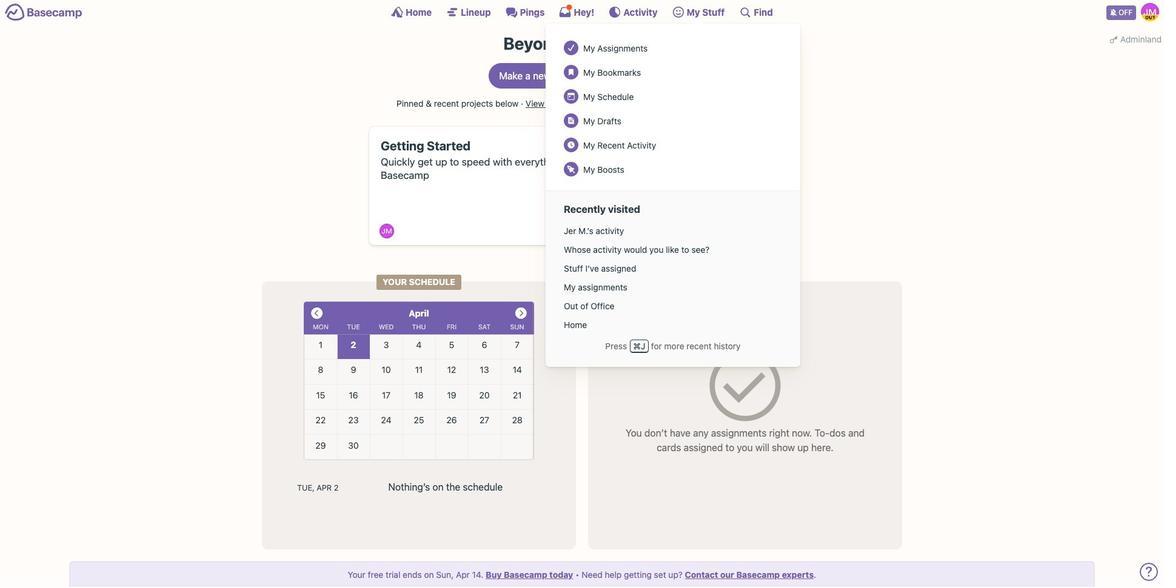 Task type: describe. For each thing, give the bounding box(es) containing it.
cheryl walters image
[[607, 224, 622, 239]]

jer mill image
[[380, 224, 394, 239]]



Task type: locate. For each thing, give the bounding box(es) containing it.
annie bryan image
[[595, 224, 610, 239]]

jared davis image
[[619, 224, 633, 239]]

main element
[[0, 0, 1164, 367]]

recently visited pages element
[[564, 221, 782, 334]]

keyboard shortcut: ⌘ + / image
[[740, 6, 752, 18]]

switch accounts image
[[5, 3, 82, 22]]

jer mill image
[[1141, 3, 1160, 21]]

my stuff element
[[558, 36, 788, 181]]



Task type: vqa. For each thing, say whether or not it's contained in the screenshot.
Victor Cooper image
no



